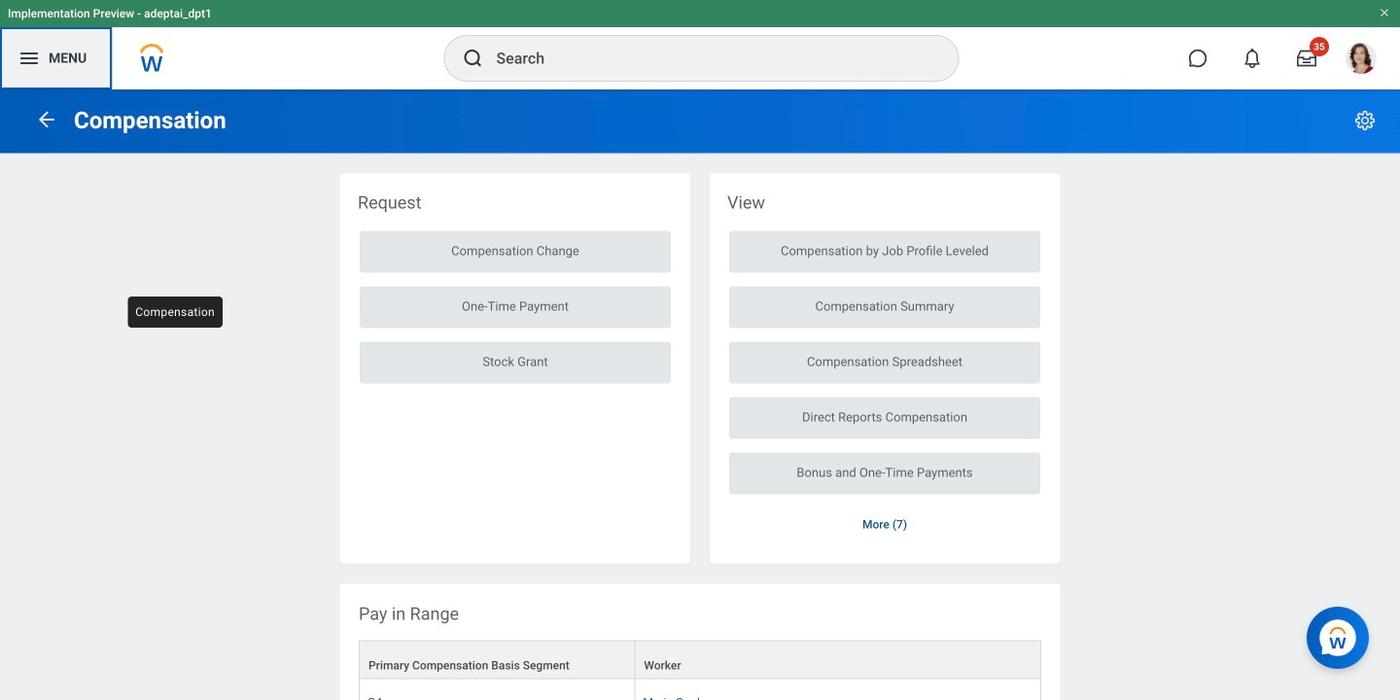 Task type: vqa. For each thing, say whether or not it's contained in the screenshot.
notifications large ICON
yes



Task type: locate. For each thing, give the bounding box(es) containing it.
1 row from the top
[[359, 641, 1042, 679]]

profile logan mcneil image
[[1346, 43, 1377, 78]]

configure image
[[1354, 109, 1377, 132]]

justify image
[[18, 47, 41, 70]]

banner
[[0, 0, 1400, 89]]

row
[[359, 641, 1042, 679], [359, 679, 1042, 700]]

Search Workday  search field
[[496, 37, 919, 80]]

previous page image
[[35, 108, 58, 131]]

close environment banner image
[[1379, 7, 1391, 18]]

inbox large image
[[1297, 49, 1317, 68]]

notifications large image
[[1243, 49, 1262, 68]]

main content
[[0, 89, 1400, 700]]



Task type: describe. For each thing, give the bounding box(es) containing it.
search image
[[461, 47, 485, 70]]

2 row from the top
[[359, 679, 1042, 700]]



